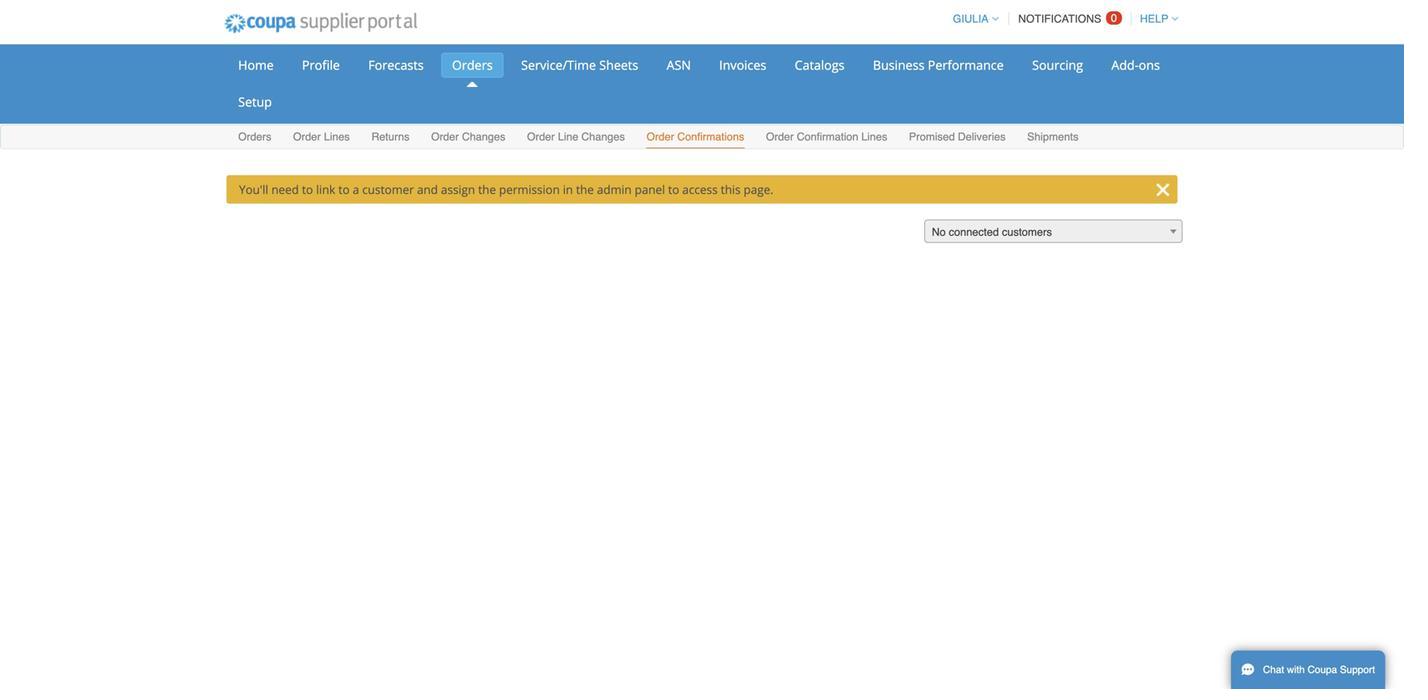 Task type: vqa. For each thing, say whether or not it's contained in the screenshot.
9th Yes from the bottom
no



Task type: locate. For each thing, give the bounding box(es) containing it.
catalogs
[[795, 56, 845, 74]]

the right in
[[576, 181, 594, 197]]

link
[[316, 181, 336, 197]]

to left 'a'
[[339, 181, 350, 197]]

order for order confirmation lines
[[766, 130, 794, 143]]

page.
[[744, 181, 774, 197]]

to right panel
[[668, 181, 680, 197]]

need
[[272, 181, 299, 197]]

1 to from the left
[[302, 181, 313, 197]]

order lines
[[293, 130, 350, 143]]

notifications
[[1019, 13, 1102, 25]]

order up assign
[[431, 130, 459, 143]]

order left confirmations
[[647, 130, 675, 143]]

no
[[932, 226, 946, 238]]

coupa supplier portal image
[[213, 3, 429, 44]]

orders for the rightmost orders link
[[452, 56, 493, 74]]

order left confirmation
[[766, 130, 794, 143]]

0 horizontal spatial orders
[[238, 130, 272, 143]]

home link
[[227, 53, 285, 78]]

the
[[478, 181, 496, 197], [576, 181, 594, 197]]

4 order from the left
[[647, 130, 675, 143]]

invoices link
[[709, 53, 778, 78]]

1 horizontal spatial orders
[[452, 56, 493, 74]]

0 vertical spatial orders link
[[441, 53, 504, 78]]

forecasts
[[368, 56, 424, 74]]

1 horizontal spatial the
[[576, 181, 594, 197]]

shipments
[[1028, 130, 1079, 143]]

changes up you'll need to link to a customer and assign the permission in the admin panel to access this page.
[[462, 130, 506, 143]]

order confirmation lines
[[766, 130, 888, 143]]

orders
[[452, 56, 493, 74], [238, 130, 272, 143]]

1 lines from the left
[[324, 130, 350, 143]]

orders up order changes
[[452, 56, 493, 74]]

changes
[[462, 130, 506, 143], [582, 130, 625, 143]]

0 horizontal spatial the
[[478, 181, 496, 197]]

coupa
[[1308, 664, 1338, 676]]

promised deliveries link
[[909, 127, 1007, 148]]

orders down setup link
[[238, 130, 272, 143]]

customers
[[1002, 226, 1053, 238]]

you'll need to link to a customer and assign the permission in the admin panel to access this page.
[[239, 181, 774, 197]]

lines right confirmation
[[862, 130, 888, 143]]

to
[[302, 181, 313, 197], [339, 181, 350, 197], [668, 181, 680, 197]]

0 horizontal spatial orders link
[[237, 127, 272, 148]]

order lines link
[[292, 127, 351, 148]]

1 vertical spatial orders
[[238, 130, 272, 143]]

0 vertical spatial orders
[[452, 56, 493, 74]]

you'll
[[239, 181, 268, 197]]

1 order from the left
[[293, 130, 321, 143]]

order for order lines
[[293, 130, 321, 143]]

5 order from the left
[[766, 130, 794, 143]]

orders link up order changes
[[441, 53, 504, 78]]

0 horizontal spatial lines
[[324, 130, 350, 143]]

0 horizontal spatial changes
[[462, 130, 506, 143]]

2 horizontal spatial to
[[668, 181, 680, 197]]

3 to from the left
[[668, 181, 680, 197]]

order for order confirmations
[[647, 130, 675, 143]]

lines left returns
[[324, 130, 350, 143]]

the right assign
[[478, 181, 496, 197]]

order up link
[[293, 130, 321, 143]]

navigation
[[946, 3, 1179, 35]]

orders link down setup link
[[237, 127, 272, 148]]

confirmations
[[678, 130, 745, 143]]

chat with coupa support
[[1264, 664, 1376, 676]]

sourcing link
[[1022, 53, 1095, 78]]

chat with coupa support button
[[1232, 651, 1386, 689]]

help link
[[1133, 13, 1179, 25]]

profile
[[302, 56, 340, 74]]

changes right line
[[582, 130, 625, 143]]

order changes link
[[431, 127, 507, 148]]

invoices
[[720, 56, 767, 74]]

customer
[[362, 181, 414, 197]]

No connected customers field
[[925, 219, 1183, 244]]

access
[[683, 181, 718, 197]]

lines
[[324, 130, 350, 143], [862, 130, 888, 143]]

to left link
[[302, 181, 313, 197]]

1 horizontal spatial changes
[[582, 130, 625, 143]]

order
[[293, 130, 321, 143], [431, 130, 459, 143], [527, 130, 555, 143], [647, 130, 675, 143], [766, 130, 794, 143]]

add-ons link
[[1101, 53, 1171, 78]]

assign
[[441, 181, 475, 197]]

1 changes from the left
[[462, 130, 506, 143]]

with
[[1288, 664, 1306, 676]]

1 horizontal spatial to
[[339, 181, 350, 197]]

orders link
[[441, 53, 504, 78], [237, 127, 272, 148]]

order left line
[[527, 130, 555, 143]]

asn link
[[656, 53, 702, 78]]

order for order line changes
[[527, 130, 555, 143]]

No connected customers text field
[[926, 220, 1182, 244]]

order confirmations
[[647, 130, 745, 143]]

2 order from the left
[[431, 130, 459, 143]]

1 horizontal spatial lines
[[862, 130, 888, 143]]

3 order from the left
[[527, 130, 555, 143]]

order confirmation lines link
[[766, 127, 889, 148]]

orders for orders link to the bottom
[[238, 130, 272, 143]]

business performance
[[873, 56, 1004, 74]]

0 horizontal spatial to
[[302, 181, 313, 197]]



Task type: describe. For each thing, give the bounding box(es) containing it.
forecasts link
[[358, 53, 435, 78]]

1 horizontal spatial orders link
[[441, 53, 504, 78]]

giulia
[[953, 13, 989, 25]]

returns link
[[371, 127, 411, 148]]

shipments link
[[1027, 127, 1080, 148]]

asn
[[667, 56, 691, 74]]

2 changes from the left
[[582, 130, 625, 143]]

chat
[[1264, 664, 1285, 676]]

navigation containing notifications 0
[[946, 3, 1179, 35]]

deliveries
[[958, 130, 1006, 143]]

setup link
[[227, 89, 283, 115]]

order confirmations link
[[646, 127, 746, 148]]

add-
[[1112, 56, 1139, 74]]

service/time sheets
[[521, 56, 639, 74]]

help
[[1141, 13, 1169, 25]]

service/time
[[521, 56, 596, 74]]

sourcing
[[1033, 56, 1084, 74]]

profile link
[[291, 53, 351, 78]]

business performance link
[[863, 53, 1015, 78]]

confirmation
[[797, 130, 859, 143]]

permission
[[499, 181, 560, 197]]

returns
[[372, 130, 410, 143]]

in
[[563, 181, 573, 197]]

ons
[[1139, 56, 1161, 74]]

order for order changes
[[431, 130, 459, 143]]

sheets
[[600, 56, 639, 74]]

order changes
[[431, 130, 506, 143]]

1 vertical spatial orders link
[[237, 127, 272, 148]]

this
[[721, 181, 741, 197]]

2 lines from the left
[[862, 130, 888, 143]]

support
[[1341, 664, 1376, 676]]

add-ons
[[1112, 56, 1161, 74]]

catalogs link
[[784, 53, 856, 78]]

no connected customers
[[932, 226, 1053, 238]]

home
[[238, 56, 274, 74]]

and
[[417, 181, 438, 197]]

connected
[[949, 226, 999, 238]]

order line changes link
[[526, 127, 626, 148]]

order line changes
[[527, 130, 625, 143]]

panel
[[635, 181, 665, 197]]

0
[[1112, 12, 1118, 24]]

notifications 0
[[1019, 12, 1118, 25]]

line
[[558, 130, 579, 143]]

service/time sheets link
[[510, 53, 649, 78]]

a
[[353, 181, 359, 197]]

business
[[873, 56, 925, 74]]

performance
[[928, 56, 1004, 74]]

2 to from the left
[[339, 181, 350, 197]]

1 the from the left
[[478, 181, 496, 197]]

2 the from the left
[[576, 181, 594, 197]]

promised
[[909, 130, 955, 143]]

promised deliveries
[[909, 130, 1006, 143]]

setup
[[238, 93, 272, 110]]

giulia link
[[946, 13, 999, 25]]

admin
[[597, 181, 632, 197]]



